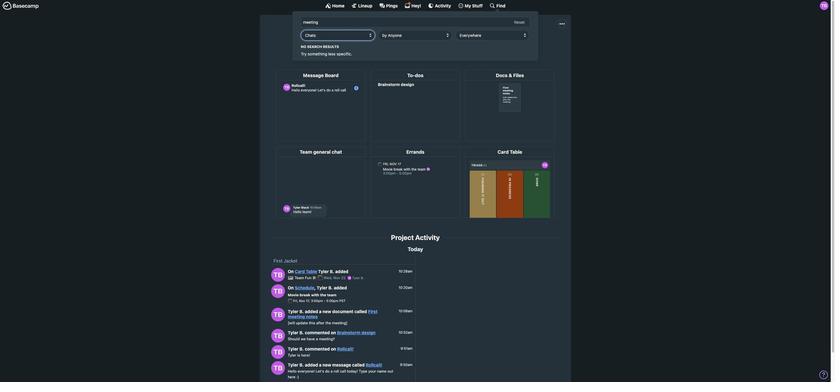 Task type: vqa. For each thing, say whether or not it's contained in the screenshot.


Task type: locate. For each thing, give the bounding box(es) containing it.
10:02am element
[[399, 331, 413, 335]]

9:51am element
[[401, 347, 413, 351]]

after
[[317, 321, 325, 326]]

a
[[319, 309, 322, 315], [316, 337, 318, 342], [319, 363, 322, 368], [331, 370, 333, 374]]

jacket up card
[[284, 259, 298, 264]]

b. up team
[[329, 286, 333, 291]]

1 vertical spatial commented
[[305, 347, 330, 352]]

tyler black image inside main element
[[821, 1, 829, 10]]

nov left 17,
[[299, 300, 305, 303]]

try something less specific. alert
[[301, 44, 530, 57]]

0 vertical spatial on
[[331, 331, 336, 336]]

rollcall! link down brainstorm
[[337, 347, 354, 352]]

less
[[329, 52, 336, 56]]

is
[[298, 353, 300, 358]]

i
[[401, 39, 403, 44]]

tyler right 22
[[353, 277, 360, 280]]

2 commented from the top
[[305, 347, 330, 352]]

1 vertical spatial nov
[[299, 300, 305, 303]]

0 vertical spatial rollcall! link
[[337, 347, 354, 352]]

tyler black image down first jacket
[[271, 268, 285, 282]]

on down the 'meeting?'
[[331, 347, 336, 352]]

project
[[391, 234, 414, 242]]

1 on from the top
[[288, 270, 294, 275]]

0 horizontal spatial nov
[[299, 300, 305, 303]]

a for should we have a meeting?
[[316, 337, 318, 342]]

on
[[288, 270, 294, 275], [288, 286, 294, 291]]

commented up should we have a meeting?
[[305, 331, 330, 336]]

this
[[309, 321, 315, 326]]

brainstorm
[[337, 331, 361, 336]]

tyler up should
[[288, 331, 299, 336]]

pings button
[[380, 3, 398, 9]]

2 vertical spatial first
[[368, 309, 378, 315]]

tyler black image left [will
[[271, 308, 285, 322]]

schedule link
[[295, 286, 315, 291]]

meeting?
[[319, 337, 335, 342]]

tyler black image for tyler b. commented on brainstorm design
[[271, 330, 285, 343]]

17,
[[306, 300, 310, 303]]

activity
[[435, 3, 451, 8], [416, 234, 440, 242]]

1 vertical spatial rollcall!
[[366, 363, 383, 368]]

jacket
[[353, 39, 365, 44]]

a right do at the bottom left of page
[[331, 370, 333, 374]]

2 horizontal spatial first
[[391, 26, 410, 37]]

call
[[340, 370, 346, 374]]

added up 22
[[335, 270, 349, 275]]

tyler left is at the left
[[288, 353, 297, 358]]

the inside movie break with the team fri, nov 17, 3:00pm -     5:00pm pst
[[320, 293, 326, 298]]

on for on schedule ,       tyler b. added
[[288, 286, 294, 291]]

None reset field
[[512, 19, 528, 26]]

b. up tyler is here!
[[300, 347, 304, 352]]

0 vertical spatial let's
[[310, 39, 320, 44]]

new
[[323, 309, 331, 315], [323, 363, 331, 368]]

on card table tyler b. added
[[288, 270, 349, 275]]

lineup link
[[352, 3, 373, 9]]

main element
[[0, 0, 831, 61]]

tyler b. added a new message called rollcall!
[[288, 363, 383, 368]]

tyler up is at the left
[[288, 347, 299, 352]]

the left company!
[[372, 39, 379, 44]]

called for message
[[352, 363, 365, 368]]

0 horizontal spatial jacket
[[284, 259, 298, 264]]

new down -
[[323, 309, 331, 315]]

let's inside "hello everyone! let's do a roll call today! type your name out here :)"
[[316, 370, 324, 374]]

fun
[[305, 276, 312, 281]]

today
[[408, 246, 423, 253]]

tyler down fri,
[[288, 309, 299, 315]]

colors! left a
[[473, 39, 487, 44]]

type
[[359, 370, 368, 374]]

tyler for tyler b.
[[353, 277, 360, 280]]

0 horizontal spatial colors!
[[473, 39, 487, 44]]

on for brainstorm
[[331, 331, 336, 336]]

1 vertical spatial on
[[288, 286, 294, 291]]

1 colors! from the left
[[473, 39, 487, 44]]

0 horizontal spatial rollcall!
[[337, 347, 354, 352]]

nov
[[334, 276, 340, 281], [299, 300, 305, 303]]

tyler black image for ,       tyler b. added
[[271, 285, 285, 299]]

a right the 'have' on the bottom of page
[[316, 337, 318, 342]]

commented
[[305, 331, 330, 336], [305, 347, 330, 352]]

name
[[377, 370, 387, 374]]

document
[[333, 309, 354, 315]]

1 vertical spatial new
[[323, 363, 331, 368]]

activity link
[[428, 3, 451, 9]]

[will
[[288, 321, 295, 326]]

pings
[[386, 3, 398, 8]]

let's up search
[[310, 39, 320, 44]]

b. up we
[[300, 331, 304, 336]]

let's left do at the bottom left of page
[[316, 370, 324, 374]]

tyler right , at the left of page
[[317, 286, 328, 291]]

0 horizontal spatial rollcall! link
[[337, 347, 354, 352]]

1 horizontal spatial nov
[[334, 276, 340, 281]]

10:28am
[[399, 270, 413, 274]]

tyler b. commented on rollcall!
[[288, 347, 354, 352]]

1 vertical spatial let's
[[316, 370, 324, 374]]

1 horizontal spatial jacket
[[412, 26, 441, 37]]

called up type
[[352, 363, 365, 368]]

the left first
[[336, 39, 343, 44]]

lot
[[492, 39, 501, 44]]

tyler black image for tyler b. added a new message called rollcall!
[[271, 362, 285, 376]]

have
[[307, 337, 315, 342]]

0 vertical spatial commented
[[305, 331, 330, 336]]

0 vertical spatial jacket
[[412, 26, 441, 37]]

added down 17,
[[305, 309, 318, 315]]

rollcall! up the your at the left bottom of page
[[366, 363, 383, 368]]

0 vertical spatial first
[[391, 26, 410, 37]]

a down tyler b. commented on rollcall!
[[319, 363, 322, 368]]

let's
[[310, 39, 320, 44], [316, 370, 324, 374]]

search
[[308, 45, 322, 49]]

b. for tyler b. commented on brainstorm design
[[300, 331, 304, 336]]

1 on from the top
[[331, 331, 336, 336]]

on left card
[[288, 270, 294, 275]]

1 new from the top
[[323, 309, 331, 315]]

2 on from the top
[[288, 286, 294, 291]]

home
[[332, 3, 345, 8]]

2 on from the top
[[331, 347, 336, 352]]

the up -
[[320, 293, 326, 298]]

on up the 'meeting?'
[[331, 331, 336, 336]]

first inside first jacket let's create the first jacket of the company! i am thinking rabits and strips and colors! a lot of colors!
[[391, 26, 410, 37]]

tyler black image
[[821, 1, 829, 10], [271, 285, 285, 299], [271, 330, 285, 343], [271, 346, 285, 360], [271, 362, 285, 376]]

b.
[[330, 270, 334, 275], [361, 277, 364, 280], [329, 286, 333, 291], [300, 309, 304, 315], [300, 331, 304, 336], [300, 347, 304, 352], [300, 363, 304, 368]]

let's inside first jacket let's create the first jacket of the company! i am thinking rabits and strips and colors! a lot of colors!
[[310, 39, 320, 44]]

1 vertical spatial on
[[331, 347, 336, 352]]

9:50am element
[[400, 363, 413, 368]]

first
[[391, 26, 410, 37], [274, 259, 283, 264], [368, 309, 378, 315]]

no search results try something less specific.
[[301, 45, 353, 56]]

1 horizontal spatial first
[[368, 309, 378, 315]]

of
[[367, 39, 371, 44], [502, 39, 506, 44]]

jacket inside first jacket let's create the first jacket of the company! i am thinking rabits and strips and colors! a lot of colors!
[[412, 26, 441, 37]]

find button
[[490, 3, 506, 9]]

something
[[308, 52, 328, 56]]

a for tyler b. added a new message called rollcall!
[[319, 363, 322, 368]]

of right lot
[[502, 39, 506, 44]]

activity up today
[[416, 234, 440, 242]]

on
[[331, 331, 336, 336], [331, 347, 336, 352]]

first for first jacket
[[274, 259, 283, 264]]

switch accounts image
[[2, 1, 39, 10]]

1 of from the left
[[367, 39, 371, 44]]

new up do at the bottom left of page
[[323, 363, 331, 368]]

colors! right lot
[[507, 39, 521, 44]]

and left strips
[[442, 39, 450, 44]]

table
[[306, 270, 317, 275]]

everyone!
[[298, 370, 315, 374]]

rollcall! link for tyler b. added a new message called
[[366, 363, 383, 368]]

2 new from the top
[[323, 363, 331, 368]]

tyler b. commented on brainstorm design
[[288, 331, 376, 336]]

0 vertical spatial on
[[288, 270, 294, 275]]

1 vertical spatial called
[[352, 363, 365, 368]]

a right notes at left bottom
[[319, 309, 322, 315]]

b. for tyler b. commented on rollcall!
[[300, 347, 304, 352]]

first jacket link
[[274, 259, 298, 264]]

first jacket
[[274, 259, 298, 264]]

0 vertical spatial called
[[355, 309, 367, 315]]

first inside first meeting notes
[[368, 309, 378, 315]]

on up the movie on the bottom left of the page
[[288, 286, 294, 291]]

1 horizontal spatial colors!
[[507, 39, 521, 44]]

commented down should we have a meeting?
[[305, 347, 330, 352]]

schedule
[[295, 286, 315, 291]]

activity left my
[[435, 3, 451, 8]]

1 horizontal spatial and
[[464, 39, 471, 44]]

and
[[442, 39, 450, 44], [464, 39, 471, 44]]

specific.
[[337, 52, 353, 56]]

jacket for first jacket
[[284, 259, 298, 264]]

rollcall! link
[[337, 347, 354, 352], [366, 363, 383, 368]]

rollcall! down brainstorm
[[337, 347, 354, 352]]

roll
[[334, 370, 339, 374]]

team
[[295, 276, 304, 281]]

1 horizontal spatial rollcall!
[[366, 363, 383, 368]]

new for document
[[323, 309, 331, 315]]

0 horizontal spatial first
[[274, 259, 283, 264]]

0 horizontal spatial and
[[442, 39, 450, 44]]

b. right 22
[[361, 277, 364, 280]]

jacket up thinking
[[412, 26, 441, 37]]

added up everyone! at the left bottom
[[305, 363, 318, 368]]

b. up everyone! at the left bottom
[[300, 363, 304, 368]]

a inside "hello everyone! let's do a roll call today! type your name out here :)"
[[331, 370, 333, 374]]

first jacket let's create the first jacket of the company! i am thinking rabits and strips and colors! a lot of colors!
[[310, 26, 521, 44]]

card table link
[[295, 270, 317, 275]]

b. up update
[[300, 309, 304, 315]]

lineup
[[359, 3, 373, 8]]

nov left 22
[[334, 276, 340, 281]]

0 vertical spatial activity
[[435, 3, 451, 8]]

do
[[325, 370, 330, 374]]

tyler up hello
[[288, 363, 299, 368]]

and right strips
[[464, 39, 471, 44]]

movie break with the team link
[[288, 293, 337, 298]]

rabits
[[429, 39, 441, 44]]

1 vertical spatial first
[[274, 259, 283, 264]]

tyler black image
[[271, 268, 285, 282], [348, 277, 352, 281], [271, 308, 285, 322]]

1 horizontal spatial of
[[502, 39, 506, 44]]

tyler
[[318, 270, 329, 275], [353, 277, 360, 280], [317, 286, 328, 291], [288, 309, 299, 315], [288, 331, 299, 336], [288, 347, 299, 352], [288, 353, 297, 358], [288, 363, 299, 368]]

0 vertical spatial new
[[323, 309, 331, 315]]

added
[[335, 270, 349, 275], [334, 286, 347, 291], [305, 309, 318, 315], [305, 363, 318, 368]]

0 horizontal spatial of
[[367, 39, 371, 44]]

1 horizontal spatial rollcall! link
[[366, 363, 383, 368]]

3:00pm
[[311, 300, 323, 303]]

of right jacket
[[367, 39, 371, 44]]

colors!
[[473, 39, 487, 44], [507, 39, 521, 44]]

called right document
[[355, 309, 367, 315]]

break
[[300, 293, 310, 298]]

b. for tyler b. added a new message called rollcall!
[[300, 363, 304, 368]]

1 vertical spatial rollcall! link
[[366, 363, 383, 368]]

0 vertical spatial nov
[[334, 276, 340, 281]]

1 commented from the top
[[305, 331, 330, 336]]

1 vertical spatial jacket
[[284, 259, 298, 264]]

jacket
[[412, 26, 441, 37], [284, 259, 298, 264]]

rollcall! link up the your at the left bottom of page
[[366, 363, 383, 368]]



Task type: describe. For each thing, give the bounding box(es) containing it.
message
[[333, 363, 351, 368]]

no
[[301, 45, 307, 49]]

team
[[327, 293, 337, 298]]

movie
[[288, 293, 299, 298]]

wed, nov 22
[[324, 276, 347, 281]]

10:20am element
[[399, 286, 413, 290]]

jacket for first jacket let's create the first jacket of the company! i am thinking rabits and strips and colors! a lot of colors!
[[412, 26, 441, 37]]

activity inside main element
[[435, 3, 451, 8]]

Search for… search field
[[301, 17, 530, 27]]

stuff
[[472, 3, 483, 8]]

home link
[[326, 3, 345, 9]]

thinking
[[411, 39, 428, 44]]

find
[[497, 3, 506, 8]]

my
[[465, 3, 471, 8]]

hello
[[288, 370, 297, 374]]

first for first jacket let's create the first jacket of the company! i am thinking rabits and strips and colors! a lot of colors!
[[391, 26, 410, 37]]

results
[[323, 45, 339, 49]]

tyler b.
[[352, 277, 364, 280]]

rollcall! link for tyler b. commented on
[[337, 347, 354, 352]]

9:51am
[[401, 347, 413, 351]]

pst
[[340, 300, 346, 303]]

movie break with the team fri, nov 17, 3:00pm -     5:00pm pst
[[288, 293, 346, 303]]

here!
[[301, 353, 310, 358]]

b. for tyler b.
[[361, 277, 364, 280]]

wed,
[[324, 276, 333, 281]]

we
[[301, 337, 306, 342]]

first meeting notes link
[[288, 309, 378, 320]]

tyler black image for tyler b. commented on rollcall!
[[271, 346, 285, 360]]

commented for brainstorm design
[[305, 331, 330, 336]]

1 vertical spatial activity
[[416, 234, 440, 242]]

today!
[[347, 370, 358, 374]]

10:28am element
[[399, 270, 413, 274]]

on for on card table tyler b. added
[[288, 270, 294, 275]]

a for tyler b. added a new document called
[[319, 309, 322, 315]]

try
[[301, 52, 307, 56]]

9:50am
[[400, 363, 413, 368]]

out
[[388, 370, 393, 374]]

10:08am
[[399, 310, 413, 314]]

first meeting notes
[[288, 309, 378, 320]]

first
[[344, 39, 352, 44]]

tyler black image for on
[[271, 268, 285, 282]]

my stuff button
[[458, 3, 483, 9]]

-
[[324, 300, 326, 303]]

project activity
[[391, 234, 440, 242]]

hey! button
[[405, 2, 422, 9]]

the right after
[[326, 321, 331, 326]]

tyler for tyler b. commented on rollcall!
[[288, 347, 299, 352]]

,
[[315, 286, 316, 291]]

10:08am element
[[399, 310, 413, 314]]

create
[[322, 39, 335, 44]]

2 and from the left
[[464, 39, 471, 44]]

am
[[404, 39, 410, 44]]

tyler for tyler is here!
[[288, 353, 297, 358]]

card
[[295, 270, 305, 275]]

10:20am
[[399, 286, 413, 290]]

company!
[[380, 39, 400, 44]]

your
[[369, 370, 376, 374]]

b. for tyler b. added a new document called
[[300, 309, 304, 315]]

hello everyone! let's do a roll call today! type your name out here :)
[[288, 370, 393, 380]]

0 vertical spatial rollcall!
[[337, 347, 354, 352]]

tyler b. added a new document called
[[288, 309, 368, 315]]

tyler is here!
[[288, 353, 310, 358]]

tyler up wed,
[[318, 270, 329, 275]]

none reset field inside main element
[[512, 19, 528, 26]]

hey!
[[412, 3, 422, 8]]

called for document
[[355, 309, 367, 315]]

nov inside movie break with the team fri, nov 17, 3:00pm -     5:00pm pst
[[299, 300, 305, 303]]

10:02am
[[399, 331, 413, 335]]

2 colors! from the left
[[507, 39, 521, 44]]

new for message
[[323, 363, 331, 368]]

1 and from the left
[[442, 39, 450, 44]]

tyler for tyler b. added a new message called rollcall!
[[288, 363, 299, 368]]

a
[[488, 39, 491, 44]]

[will update this after the meeting]
[[288, 321, 348, 326]]

here
[[288, 375, 296, 380]]

first for first meeting notes
[[368, 309, 378, 315]]

let's for hello
[[316, 370, 324, 374]]

5:00pm
[[327, 300, 339, 303]]

with
[[311, 293, 319, 298]]

meeting]
[[332, 321, 348, 326]]

commented for rollcall!
[[305, 347, 330, 352]]

people on this project element
[[427, 45, 444, 63]]

tyler black image right 22
[[348, 277, 352, 281]]

team fun
[[295, 276, 313, 281]]

brainstorm design link
[[337, 331, 376, 336]]

design
[[362, 331, 376, 336]]

tyler black image for tyler b. added a new document called
[[271, 308, 285, 322]]

tyler for tyler b. added a new document called
[[288, 309, 299, 315]]

let's for first
[[310, 39, 320, 44]]

fri,
[[293, 300, 298, 303]]

22
[[342, 276, 346, 281]]

notes
[[306, 315, 318, 320]]

:)
[[297, 375, 299, 380]]

2 of from the left
[[502, 39, 506, 44]]

added down 22
[[334, 286, 347, 291]]

on for rollcall!
[[331, 347, 336, 352]]

my stuff
[[465, 3, 483, 8]]

meeting
[[288, 315, 305, 320]]

tyler for tyler b. commented on brainstorm design
[[288, 331, 299, 336]]

should we have a meeting?
[[288, 337, 335, 342]]

update
[[296, 321, 308, 326]]

b. up wed, nov 22
[[330, 270, 334, 275]]

on schedule ,       tyler b. added
[[288, 286, 347, 291]]

should
[[288, 337, 300, 342]]



